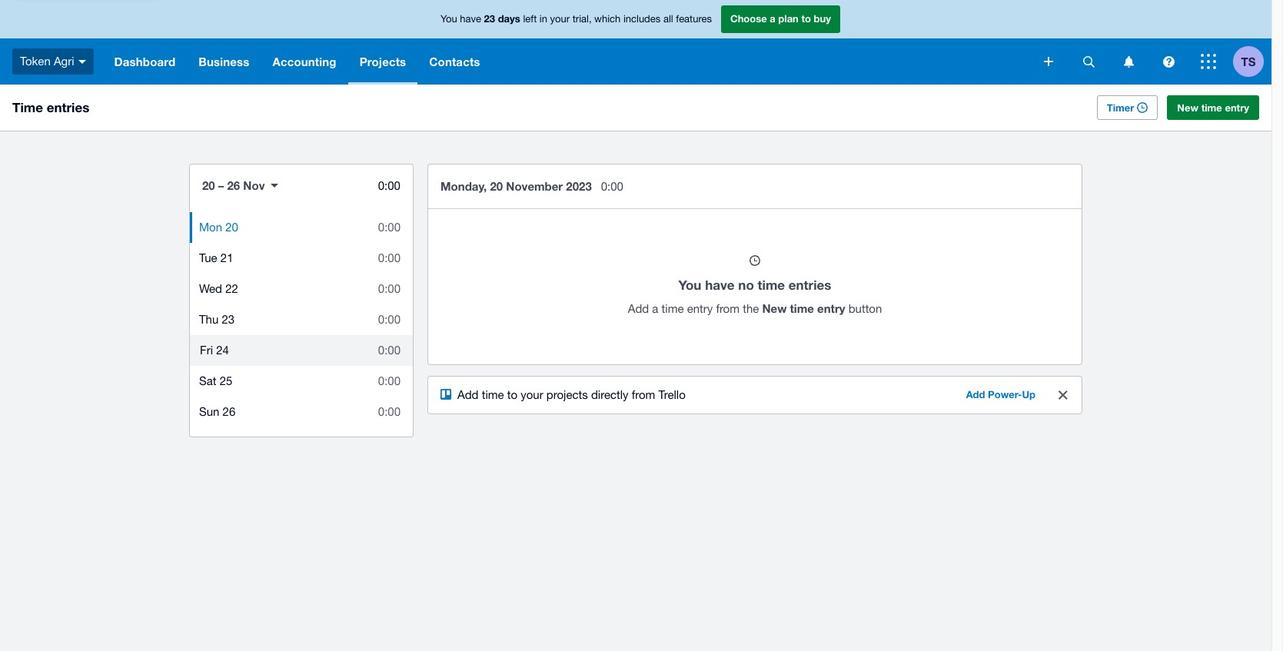 Task type: locate. For each thing, give the bounding box(es) containing it.
all
[[663, 13, 673, 25]]

svg image
[[1201, 54, 1216, 69], [1083, 56, 1094, 67], [1124, 56, 1134, 67], [1163, 56, 1174, 67], [1044, 57, 1053, 66], [78, 60, 86, 64]]

a
[[770, 12, 776, 25], [652, 302, 658, 315]]

contacts
[[429, 55, 480, 68]]

0 horizontal spatial entry
[[687, 302, 713, 315]]

1 horizontal spatial from
[[716, 302, 740, 315]]

1 horizontal spatial new
[[1177, 101, 1199, 114]]

you for you have 23 days left in your trial, which includes all features
[[441, 13, 457, 25]]

choose
[[730, 12, 767, 25]]

2 horizontal spatial 20
[[490, 179, 503, 193]]

24
[[216, 344, 229, 357]]

0 horizontal spatial 20
[[202, 178, 215, 192]]

new inside "button"
[[1177, 101, 1199, 114]]

ts
[[1241, 54, 1256, 68]]

sun
[[199, 405, 219, 418]]

20 right mon
[[225, 221, 238, 234]]

20 right 'monday,'
[[490, 179, 503, 193]]

1 horizontal spatial your
[[550, 13, 570, 25]]

business button
[[187, 38, 261, 85]]

20 for mon 20
[[225, 221, 238, 234]]

0 horizontal spatial entries
[[47, 99, 89, 115]]

you up contacts popup button in the left top of the page
[[441, 13, 457, 25]]

new
[[1177, 101, 1199, 114], [762, 301, 787, 315]]

0 vertical spatial a
[[770, 12, 776, 25]]

add inside add a time entry from the new time entry button
[[628, 302, 649, 315]]

days
[[498, 12, 520, 25]]

0 vertical spatial your
[[550, 13, 570, 25]]

add power-up
[[966, 388, 1036, 401]]

you left no
[[679, 277, 702, 293]]

entry
[[1225, 101, 1249, 114], [817, 301, 845, 315], [687, 302, 713, 315]]

26 inside popup button
[[227, 178, 240, 192]]

1 vertical spatial a
[[652, 302, 658, 315]]

1 vertical spatial your
[[521, 388, 543, 401]]

26 right the sun
[[223, 405, 235, 418]]

1 vertical spatial 26
[[223, 405, 235, 418]]

in
[[540, 13, 547, 25]]

business
[[199, 55, 249, 68]]

23
[[484, 12, 495, 25], [222, 313, 235, 326]]

20 for monday, 20 november 2023
[[490, 179, 503, 193]]

time
[[1201, 101, 1222, 114], [758, 277, 785, 293], [790, 301, 814, 315], [662, 302, 684, 315], [482, 388, 504, 401]]

time inside "button"
[[1201, 101, 1222, 114]]

your inside you have 23 days left in your trial, which includes all features
[[550, 13, 570, 25]]

26
[[227, 178, 240, 192], [223, 405, 235, 418]]

1 horizontal spatial 23
[[484, 12, 495, 25]]

from
[[716, 302, 740, 315], [632, 388, 655, 401]]

entry down the ts
[[1225, 101, 1249, 114]]

1 vertical spatial new
[[762, 301, 787, 315]]

you inside you have 23 days left in your trial, which includes all features
[[441, 13, 457, 25]]

entries up add a time entry from the new time entry button
[[789, 277, 832, 293]]

add
[[628, 302, 649, 315], [457, 388, 479, 401], [966, 388, 985, 401]]

new time entry
[[1177, 101, 1249, 114]]

0:00
[[378, 179, 401, 192], [601, 180, 623, 193], [378, 221, 401, 234], [378, 251, 401, 264], [378, 282, 401, 295], [378, 313, 401, 326], [378, 344, 401, 357], [378, 374, 401, 388], [378, 405, 401, 418]]

0 vertical spatial have
[[460, 13, 481, 25]]

0 vertical spatial entries
[[47, 99, 89, 115]]

entries right time
[[47, 99, 89, 115]]

1 horizontal spatial to
[[801, 12, 811, 25]]

–
[[218, 178, 224, 192]]

to left the buy
[[801, 12, 811, 25]]

mon 20
[[199, 221, 238, 234]]

1 horizontal spatial have
[[705, 277, 735, 293]]

clear button
[[1048, 380, 1079, 411]]

left
[[523, 13, 537, 25]]

token agri button
[[0, 38, 103, 85]]

clear image
[[1059, 391, 1068, 400]]

buy
[[814, 12, 831, 25]]

have left days
[[460, 13, 481, 25]]

0 vertical spatial from
[[716, 302, 740, 315]]

have inside you have 23 days left in your trial, which includes all features
[[460, 13, 481, 25]]

trial,
[[573, 13, 592, 25]]

your
[[550, 13, 570, 25], [521, 388, 543, 401]]

1 horizontal spatial you
[[679, 277, 702, 293]]

fri
[[200, 344, 213, 357]]

23 left days
[[484, 12, 495, 25]]

0 vertical spatial new
[[1177, 101, 1199, 114]]

dashboard link
[[103, 38, 187, 85]]

banner
[[0, 0, 1272, 85]]

you
[[441, 13, 457, 25], [679, 277, 702, 293]]

entries
[[47, 99, 89, 115], [789, 277, 832, 293]]

svg image inside token agri popup button
[[78, 60, 86, 64]]

21
[[220, 251, 233, 264]]

1 vertical spatial 23
[[222, 313, 235, 326]]

token
[[20, 54, 51, 67]]

accounting
[[273, 55, 336, 68]]

entry left "button"
[[817, 301, 845, 315]]

have
[[460, 13, 481, 25], [705, 277, 735, 293]]

your left projects
[[521, 388, 543, 401]]

have left no
[[705, 277, 735, 293]]

up
[[1022, 388, 1036, 401]]

20 left –
[[202, 178, 215, 192]]

to left projects
[[507, 388, 518, 401]]

2 horizontal spatial entry
[[1225, 101, 1249, 114]]

to
[[801, 12, 811, 25], [507, 388, 518, 401]]

projects
[[547, 388, 588, 401]]

from left the at the top of page
[[716, 302, 740, 315]]

sat
[[199, 374, 216, 388]]

2023
[[566, 179, 592, 193]]

1 vertical spatial entries
[[789, 277, 832, 293]]

contacts button
[[418, 38, 492, 85]]

1 horizontal spatial add
[[628, 302, 649, 315]]

1 vertical spatial you
[[679, 277, 702, 293]]

0 vertical spatial you
[[441, 13, 457, 25]]

1 horizontal spatial a
[[770, 12, 776, 25]]

23 right the 'thu' at left
[[222, 313, 235, 326]]

0 horizontal spatial have
[[460, 13, 481, 25]]

a inside add a time entry from the new time entry button
[[652, 302, 658, 315]]

0 vertical spatial 23
[[484, 12, 495, 25]]

add for new
[[628, 302, 649, 315]]

token agri
[[20, 54, 74, 67]]

0 vertical spatial 26
[[227, 178, 240, 192]]

thu 23
[[199, 313, 235, 326]]

0 horizontal spatial you
[[441, 13, 457, 25]]

new right timer button
[[1177, 101, 1199, 114]]

a inside banner
[[770, 12, 776, 25]]

1 vertical spatial have
[[705, 277, 735, 293]]

from left the "trello"
[[632, 388, 655, 401]]

banner containing ts
[[0, 0, 1272, 85]]

new right the at the top of page
[[762, 301, 787, 315]]

entry left the at the top of page
[[687, 302, 713, 315]]

november
[[506, 179, 563, 193]]

0 horizontal spatial from
[[632, 388, 655, 401]]

20
[[202, 178, 215, 192], [490, 179, 503, 193], [225, 221, 238, 234]]

0 horizontal spatial 23
[[222, 313, 235, 326]]

0 horizontal spatial a
[[652, 302, 658, 315]]

you have 23 days left in your trial, which includes all features
[[441, 12, 712, 25]]

1 vertical spatial to
[[507, 388, 518, 401]]

1 horizontal spatial 20
[[225, 221, 238, 234]]

0 horizontal spatial add
[[457, 388, 479, 401]]

have for no
[[705, 277, 735, 293]]

26 right –
[[227, 178, 240, 192]]

20 – 26 nov
[[202, 178, 265, 192]]

your right in
[[550, 13, 570, 25]]

includes
[[623, 13, 661, 25]]



Task type: describe. For each thing, give the bounding box(es) containing it.
monday,
[[441, 179, 487, 193]]

0 horizontal spatial to
[[507, 388, 518, 401]]

timer
[[1107, 101, 1134, 114]]

2 horizontal spatial add
[[966, 388, 985, 401]]

agri
[[54, 54, 74, 67]]

trello
[[658, 388, 686, 401]]

add power-up link
[[957, 383, 1045, 407]]

timer button
[[1097, 95, 1158, 120]]

1 horizontal spatial entry
[[817, 301, 845, 315]]

tue 21
[[199, 251, 233, 264]]

add for from
[[457, 388, 479, 401]]

1 vertical spatial from
[[632, 388, 655, 401]]

wed 22
[[199, 282, 238, 295]]

you for you have no time entries
[[679, 277, 702, 293]]

which
[[594, 13, 621, 25]]

thu
[[199, 313, 219, 326]]

0 vertical spatial to
[[801, 12, 811, 25]]

0 horizontal spatial new
[[762, 301, 787, 315]]

a for choose a plan to buy
[[770, 12, 776, 25]]

the
[[743, 302, 759, 315]]

20 inside popup button
[[202, 178, 215, 192]]

1 horizontal spatial entries
[[789, 277, 832, 293]]

mon
[[199, 221, 222, 234]]

no
[[738, 277, 754, 293]]

from inside add a time entry from the new time entry button
[[716, 302, 740, 315]]

add a time entry from the new time entry button
[[628, 301, 882, 315]]

ts button
[[1233, 38, 1272, 85]]

accounting button
[[261, 38, 348, 85]]

have for 23
[[460, 13, 481, 25]]

add time to your projects directly from trello
[[457, 388, 686, 401]]

fri 24
[[200, 344, 229, 357]]

directly
[[591, 388, 629, 401]]

you have no time entries
[[679, 277, 832, 293]]

dashboard
[[114, 55, 176, 68]]

features
[[676, 13, 712, 25]]

25
[[220, 374, 232, 388]]

0 horizontal spatial your
[[521, 388, 543, 401]]

new time entry button
[[1167, 95, 1259, 120]]

choose a plan to buy
[[730, 12, 831, 25]]

20 – 26 nov button
[[190, 168, 291, 203]]

a for add a time entry from the new time entry button
[[652, 302, 658, 315]]

time entries
[[12, 99, 89, 115]]

plan
[[778, 12, 799, 25]]

projects
[[360, 55, 406, 68]]

projects button
[[348, 38, 418, 85]]

wed
[[199, 282, 222, 295]]

monday, 20 november 2023
[[441, 179, 592, 193]]

sun 26
[[199, 405, 235, 418]]

entry inside add a time entry from the new time entry button
[[687, 302, 713, 315]]

entry inside "button"
[[1225, 101, 1249, 114]]

time inside add a time entry from the new time entry button
[[662, 302, 684, 315]]

tue
[[199, 251, 217, 264]]

nov
[[243, 178, 265, 192]]

time
[[12, 99, 43, 115]]

button
[[849, 302, 882, 315]]

sat 25
[[199, 374, 232, 388]]

power-
[[988, 388, 1022, 401]]

22
[[225, 282, 238, 295]]



Task type: vqa. For each thing, say whether or not it's contained in the screenshot.
the plan
yes



